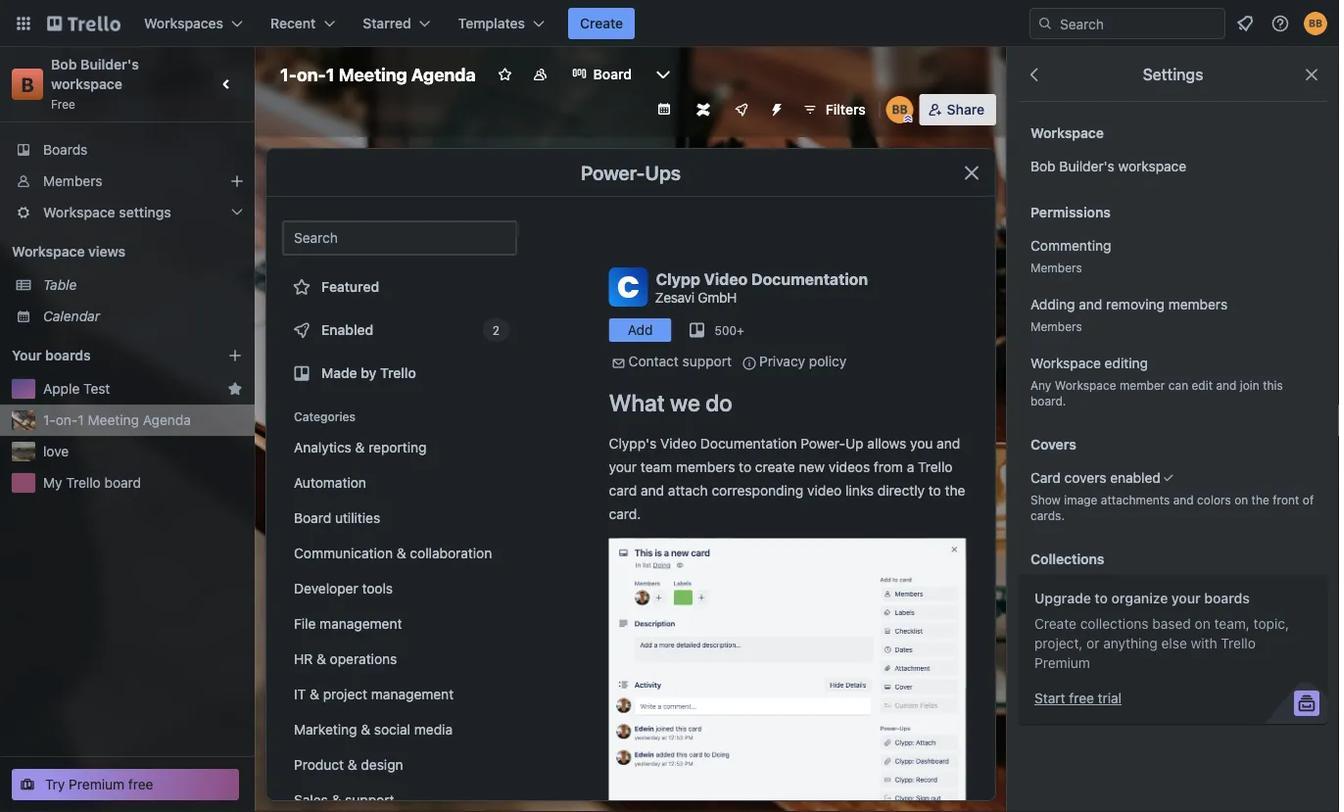Task type: describe. For each thing, give the bounding box(es) containing it.
corresponding
[[712, 483, 804, 499]]

product
[[294, 757, 344, 773]]

documentation for clypp's
[[701, 436, 797, 452]]

covers
[[1031, 437, 1077, 453]]

analytics
[[294, 440, 352, 456]]

analytics & reporting link
[[282, 432, 517, 464]]

contact support
[[629, 353, 732, 369]]

open information menu image
[[1271, 14, 1291, 33]]

starred button
[[351, 8, 443, 39]]

communication & collaboration
[[294, 545, 492, 562]]

or
[[1087, 636, 1100, 652]]

test
[[83, 381, 110, 397]]

1-on-1 meeting agenda link
[[43, 411, 243, 430]]

board for board utilities
[[294, 510, 331, 526]]

calendar power-up image
[[656, 101, 672, 117]]

and inside adding and removing members members
[[1079, 296, 1103, 313]]

automation link
[[282, 467, 517, 499]]

templates button
[[447, 8, 557, 39]]

bob for bob builder's workspace free
[[51, 56, 77, 73]]

board for board
[[594, 66, 632, 82]]

your boards with 4 items element
[[12, 344, 198, 368]]

boards inside upgrade to organize your boards create collections based on team, topic, project, or anything else with trello premium
[[1205, 590, 1250, 607]]

love
[[43, 443, 69, 460]]

start free trial button
[[1035, 689, 1122, 709]]

star or unstar board image
[[498, 67, 513, 82]]

documentation for clypp
[[752, 270, 868, 288]]

on- inside board name text box
[[297, 64, 326, 85]]

new
[[799, 459, 825, 475]]

product & design link
[[282, 750, 517, 781]]

enabled
[[1111, 470, 1161, 486]]

0 horizontal spatial 1
[[78, 412, 84, 428]]

developer tools
[[294, 581, 393, 597]]

team
[[641, 459, 672, 475]]

0 horizontal spatial agenda
[[143, 412, 191, 428]]

and down the team
[[641, 483, 665, 499]]

file management link
[[282, 609, 517, 640]]

board.
[[1031, 394, 1067, 408]]

adding
[[1031, 296, 1076, 313]]

clypp video documentation zesavi gmbh
[[655, 270, 868, 305]]

any
[[1031, 378, 1052, 392]]

workspace for workspace views
[[12, 244, 85, 260]]

power- inside clypp's video documentation power-up allows you and your team members to create new videos from a trello card and attach corresponding video links directly to the card.
[[801, 436, 846, 452]]

contact
[[629, 353, 679, 369]]

automation image
[[761, 94, 789, 122]]

videos
[[829, 459, 870, 475]]

add button
[[609, 319, 672, 342]]

operations
[[330, 651, 397, 667]]

the inside show image attachments and colors on the front of cards.
[[1252, 493, 1270, 507]]

to inside upgrade to organize your boards create collections based on team, topic, project, or anything else with trello premium
[[1095, 590, 1108, 607]]

create inside button
[[580, 15, 623, 31]]

workspace for bob builder's workspace free
[[51, 76, 122, 92]]

video for clypp's
[[661, 436, 697, 452]]

it
[[294, 687, 306, 703]]

social
[[374, 722, 411, 738]]

made
[[321, 365, 357, 381]]

settings
[[1143, 65, 1204, 84]]

what we do
[[609, 389, 733, 417]]

on inside show image attachments and colors on the front of cards.
[[1235, 493, 1249, 507]]

policy
[[809, 353, 847, 369]]

of
[[1303, 493, 1314, 507]]

and inside show image attachments and colors on the front of cards.
[[1174, 493, 1194, 507]]

zesavi
[[655, 289, 695, 305]]

1 vertical spatial to
[[929, 483, 942, 499]]

premium inside button
[[69, 777, 125, 793]]

commenting
[[1031, 238, 1112, 254]]

marketing & social media
[[294, 722, 453, 738]]

& for operations
[[317, 651, 326, 667]]

from
[[874, 459, 904, 475]]

anything
[[1104, 636, 1158, 652]]

permissions
[[1031, 204, 1111, 221]]

try
[[45, 777, 65, 793]]

categories
[[294, 410, 356, 423]]

add board image
[[227, 348, 243, 364]]

confluence icon image
[[697, 103, 710, 117]]

1 sm image from the left
[[609, 354, 629, 373]]

0 vertical spatial members
[[43, 173, 102, 189]]

& for reporting
[[355, 440, 365, 456]]

1 vertical spatial management
[[371, 687, 454, 703]]

& for project
[[310, 687, 319, 703]]

a
[[907, 459, 915, 475]]

collections
[[1081, 616, 1149, 632]]

clypp power-up image
[[609, 538, 967, 809]]

0 notifications image
[[1234, 12, 1257, 35]]

workspace visible image
[[533, 67, 549, 82]]

& for social
[[361, 722, 370, 738]]

clypp's
[[609, 436, 657, 452]]

share button
[[920, 94, 997, 125]]

0 horizontal spatial bob builder's workspace link
[[51, 56, 143, 92]]

recent
[[271, 15, 316, 31]]

back to home image
[[47, 8, 121, 39]]

apple test
[[43, 381, 110, 397]]

500 +
[[715, 323, 745, 337]]

privacy
[[760, 353, 806, 369]]

featured
[[321, 279, 379, 295]]

workspace for workspace
[[1031, 125, 1104, 141]]

colors
[[1198, 493, 1232, 507]]

enabled
[[321, 322, 374, 338]]

your inside clypp's video documentation power-up allows you and your team members to create new videos from a trello card and attach corresponding video links directly to the card.
[[609, 459, 637, 475]]

with
[[1191, 636, 1218, 652]]

workspace editing any workspace member can edit and join this board.
[[1031, 355, 1284, 408]]

adding and removing members members
[[1031, 296, 1228, 333]]

starred
[[363, 15, 411, 31]]

1 vertical spatial bob builder's workspace link
[[1019, 149, 1328, 184]]

and right you on the right of page
[[937, 436, 961, 452]]

tools
[[362, 581, 393, 597]]

customize views image
[[654, 65, 673, 84]]

marketing & social media link
[[282, 714, 517, 746]]

cards.
[[1031, 509, 1065, 522]]

automation
[[294, 475, 366, 491]]

show image attachments and colors on the front of cards.
[[1031, 493, 1314, 522]]

& for design
[[348, 757, 357, 773]]

file
[[294, 616, 316, 632]]

starred icon image
[[227, 381, 243, 397]]

workspace for bob builder's workspace
[[1119, 158, 1187, 174]]

builder's for bob builder's workspace free
[[80, 56, 139, 73]]

filters
[[826, 101, 866, 118]]

workspace views
[[12, 244, 126, 260]]

workspace for workspace settings
[[43, 204, 115, 221]]

trello inside upgrade to organize your boards create collections based on team, topic, project, or anything else with trello premium
[[1222, 636, 1256, 652]]

workspace settings
[[43, 204, 171, 221]]

2 sm image from the left
[[740, 354, 760, 373]]

video for clypp
[[704, 270, 748, 288]]

directly
[[878, 483, 925, 499]]

b link
[[12, 69, 43, 100]]

hr & operations
[[294, 651, 397, 667]]

start
[[1035, 690, 1066, 707]]

power ups image
[[734, 102, 749, 118]]

team,
[[1215, 616, 1250, 632]]

bob builder's workspace free
[[51, 56, 143, 111]]

reporting
[[369, 440, 427, 456]]

editing
[[1105, 355, 1149, 371]]

workspace navigation collapse icon image
[[214, 71, 241, 98]]

on- inside 1-on-1 meeting agenda link
[[56, 412, 78, 428]]



Task type: locate. For each thing, give the bounding box(es) containing it.
0 vertical spatial members
[[1169, 296, 1228, 313]]

workspace down settings
[[1119, 158, 1187, 174]]

bob builder (bobbuilder40) image right open information menu "icon"
[[1304, 12, 1328, 35]]

boards up team,
[[1205, 590, 1250, 607]]

workspace inside popup button
[[43, 204, 115, 221]]

documentation up create
[[701, 436, 797, 452]]

workspace up board.
[[1055, 378, 1117, 392]]

utilities
[[335, 510, 380, 526]]

free inside try premium free button
[[128, 777, 153, 793]]

1 horizontal spatial boards
[[1205, 590, 1250, 607]]

0 horizontal spatial free
[[128, 777, 153, 793]]

workspace up bob builder's workspace
[[1031, 125, 1104, 141]]

Search text field
[[282, 221, 517, 256]]

0 vertical spatial on-
[[297, 64, 326, 85]]

1 horizontal spatial power-
[[801, 436, 846, 452]]

the right directly
[[945, 483, 966, 499]]

meeting inside board name text box
[[339, 64, 407, 85]]

developer tools link
[[282, 573, 517, 605]]

members inside adding and removing members members
[[1031, 319, 1083, 333]]

1 horizontal spatial create
[[1035, 616, 1077, 632]]

documentation inside clypp video documentation zesavi gmbh
[[752, 270, 868, 288]]

1 horizontal spatial the
[[1252, 493, 1270, 507]]

trello right "a"
[[918, 459, 953, 475]]

on
[[1235, 493, 1249, 507], [1195, 616, 1211, 632]]

Search field
[[1054, 9, 1225, 38]]

video inside clypp's video documentation power-up allows you and your team members to create new videos from a trello card and attach corresponding video links directly to the card.
[[661, 436, 697, 452]]

table
[[43, 277, 77, 293]]

0 horizontal spatial to
[[739, 459, 752, 475]]

hr & operations link
[[282, 644, 517, 675]]

1 vertical spatial bob
[[1031, 158, 1056, 174]]

privacy policy link
[[760, 353, 847, 369]]

builder's for bob builder's workspace
[[1060, 158, 1115, 174]]

0 horizontal spatial members
[[676, 459, 735, 475]]

workspace inside "bob builder's workspace free"
[[51, 76, 122, 92]]

0 vertical spatial 1
[[326, 64, 335, 85]]

1 vertical spatial free
[[128, 777, 153, 793]]

we
[[670, 389, 701, 417]]

to up collections on the right
[[1095, 590, 1108, 607]]

workspace
[[51, 76, 122, 92], [1119, 158, 1187, 174]]

love link
[[43, 442, 243, 462]]

& right the hr
[[317, 651, 326, 667]]

filters button
[[797, 94, 872, 125]]

allows
[[868, 436, 907, 452]]

hr
[[294, 651, 313, 667]]

1 vertical spatial members
[[1031, 261, 1083, 274]]

1 horizontal spatial video
[[704, 270, 748, 288]]

b
[[21, 73, 34, 96]]

& for collaboration
[[397, 545, 406, 562]]

members right removing
[[1169, 296, 1228, 313]]

bob for bob builder's workspace
[[1031, 158, 1056, 174]]

bob inside "bob builder's workspace free"
[[51, 56, 77, 73]]

1 horizontal spatial your
[[1172, 590, 1201, 607]]

1- down recent
[[280, 64, 297, 85]]

1 horizontal spatial 1-
[[280, 64, 297, 85]]

agenda
[[411, 64, 476, 85], [143, 412, 191, 428]]

1- up the love
[[43, 412, 56, 428]]

0 vertical spatial board
[[594, 66, 632, 82]]

made by trello
[[321, 365, 416, 381]]

documentation inside clypp's video documentation power-up allows you and your team members to create new videos from a trello card and attach corresponding video links directly to the card.
[[701, 436, 797, 452]]

0 vertical spatial builder's
[[80, 56, 139, 73]]

1 horizontal spatial builder's
[[1060, 158, 1115, 174]]

& down board utilities 'link'
[[397, 545, 406, 562]]

the
[[945, 483, 966, 499], [1252, 493, 1270, 507]]

this
[[1263, 378, 1284, 392]]

workspace settings button
[[0, 197, 255, 228]]

1 horizontal spatial meeting
[[339, 64, 407, 85]]

free inside start free trial 'button'
[[1070, 690, 1095, 707]]

free left trial
[[1070, 690, 1095, 707]]

0 horizontal spatial the
[[945, 483, 966, 499]]

builder's inside "bob builder's workspace free"
[[80, 56, 139, 73]]

agenda left star or unstar board icon
[[411, 64, 476, 85]]

Board name text field
[[270, 59, 486, 90]]

0 vertical spatial power-
[[581, 161, 645, 184]]

it & project management link
[[282, 679, 517, 711]]

bob builder (bobbuilder40) image
[[1304, 12, 1328, 35], [887, 96, 914, 123]]

media
[[414, 722, 453, 738]]

try premium free button
[[12, 769, 239, 801]]

create inside upgrade to organize your boards create collections based on team, topic, project, or anything else with trello premium
[[1035, 616, 1077, 632]]

front
[[1273, 493, 1300, 507]]

0 horizontal spatial on-
[[56, 412, 78, 428]]

premium down project,
[[1035, 655, 1091, 671]]

power-ups
[[581, 161, 681, 184]]

bob builder's workspace
[[1031, 158, 1187, 174]]

free right try
[[128, 777, 153, 793]]

agenda inside board name text box
[[411, 64, 476, 85]]

0 horizontal spatial sm image
[[609, 354, 629, 373]]

trello right the my
[[66, 475, 101, 491]]

1 vertical spatial 1-on-1 meeting agenda
[[43, 412, 191, 428]]

create up board link
[[580, 15, 623, 31]]

board inside 'link'
[[294, 510, 331, 526]]

1 vertical spatial agenda
[[143, 412, 191, 428]]

0 horizontal spatial bob builder (bobbuilder40) image
[[887, 96, 914, 123]]

covers
[[1065, 470, 1107, 486]]

1 horizontal spatial bob builder's workspace link
[[1019, 149, 1328, 184]]

builder's down back to home image
[[80, 56, 139, 73]]

1 vertical spatial builder's
[[1060, 158, 1115, 174]]

& left social
[[361, 722, 370, 738]]

2 horizontal spatial to
[[1095, 590, 1108, 607]]

your
[[12, 347, 42, 364]]

board
[[104, 475, 141, 491]]

card
[[1031, 470, 1061, 486]]

table link
[[43, 275, 243, 295]]

on- down the recent dropdown button in the left of the page
[[297, 64, 326, 85]]

1 horizontal spatial sm image
[[740, 354, 760, 373]]

and
[[1079, 296, 1103, 313], [1217, 378, 1237, 392], [937, 436, 961, 452], [641, 483, 665, 499], [1174, 493, 1194, 507]]

communication
[[294, 545, 393, 562]]

1 vertical spatial power-
[[801, 436, 846, 452]]

agenda up love link
[[143, 412, 191, 428]]

workspace up the free
[[51, 76, 122, 92]]

0 horizontal spatial builder's
[[80, 56, 139, 73]]

0 horizontal spatial 1-
[[43, 412, 56, 428]]

0 vertical spatial free
[[1070, 690, 1095, 707]]

members down boards
[[43, 173, 102, 189]]

on right colors
[[1235, 493, 1249, 507]]

1-on-1 meeting agenda down starred
[[280, 64, 476, 85]]

1 horizontal spatial agenda
[[411, 64, 476, 85]]

product & design
[[294, 757, 403, 773]]

1 horizontal spatial 1-on-1 meeting agenda
[[280, 64, 476, 85]]

boards up the apple
[[45, 347, 91, 364]]

2
[[493, 323, 500, 337]]

on up with
[[1195, 616, 1211, 632]]

sm image down 'add' button
[[609, 354, 629, 373]]

bob builder's workspace link down settings
[[1019, 149, 1328, 184]]

member
[[1120, 378, 1166, 392]]

0 horizontal spatial bob
[[51, 56, 77, 73]]

members down commenting
[[1031, 261, 1083, 274]]

1 vertical spatial bob builder (bobbuilder40) image
[[887, 96, 914, 123]]

members inside adding and removing members members
[[1169, 296, 1228, 313]]

workspace up the any
[[1031, 355, 1101, 371]]

1 vertical spatial create
[[1035, 616, 1077, 632]]

1 vertical spatial on-
[[56, 412, 78, 428]]

& right analytics
[[355, 440, 365, 456]]

0 vertical spatial video
[[704, 270, 748, 288]]

settings
[[119, 204, 171, 221]]

your inside upgrade to organize your boards create collections based on team, topic, project, or anything else with trello premium
[[1172, 590, 1201, 607]]

& inside 'link'
[[361, 722, 370, 738]]

and inside workspace editing any workspace member can edit and join this board.
[[1217, 378, 1237, 392]]

members up attach
[[676, 459, 735, 475]]

1 vertical spatial premium
[[69, 777, 125, 793]]

the inside clypp's video documentation power-up allows you and your team members to create new videos from a trello card and attach corresponding video links directly to the card.
[[945, 483, 966, 499]]

else
[[1162, 636, 1188, 652]]

builder's up the "permissions"
[[1060, 158, 1115, 174]]

to
[[739, 459, 752, 475], [929, 483, 942, 499], [1095, 590, 1108, 607]]

1 horizontal spatial to
[[929, 483, 942, 499]]

management up the operations
[[320, 616, 402, 632]]

my trello board
[[43, 475, 141, 491]]

workspace up table
[[12, 244, 85, 260]]

based
[[1153, 616, 1192, 632]]

design
[[361, 757, 403, 773]]

this member is an admin of this board. image
[[904, 115, 913, 123]]

1 horizontal spatial bob builder (bobbuilder40) image
[[1304, 12, 1328, 35]]

the left front
[[1252, 493, 1270, 507]]

& right it
[[310, 687, 319, 703]]

1-on-1 meeting agenda down apple test link
[[43, 412, 191, 428]]

1 horizontal spatial on-
[[297, 64, 326, 85]]

1 vertical spatial workspace
[[1119, 158, 1187, 174]]

join
[[1241, 378, 1260, 392]]

0 vertical spatial boards
[[45, 347, 91, 364]]

featured link
[[282, 268, 517, 307]]

upgrade to organize your boards create collections based on team, topic, project, or anything else with trello premium
[[1035, 590, 1290, 671]]

1 vertical spatial 1
[[78, 412, 84, 428]]

1 down apple test
[[78, 412, 84, 428]]

1 down the recent dropdown button in the left of the page
[[326, 64, 335, 85]]

+
[[737, 323, 745, 337]]

workspaces
[[144, 15, 223, 31]]

0 vertical spatial bob
[[51, 56, 77, 73]]

apple test link
[[43, 379, 220, 399]]

0 horizontal spatial premium
[[69, 777, 125, 793]]

0 horizontal spatial your
[[609, 459, 637, 475]]

1 horizontal spatial members
[[1169, 296, 1228, 313]]

1 horizontal spatial free
[[1070, 690, 1095, 707]]

0 vertical spatial premium
[[1035, 655, 1091, 671]]

bob builder's workspace link up the free
[[51, 56, 143, 92]]

clypp's video documentation power-up allows you and your team members to create new videos from a trello card and attach corresponding video links directly to the card.
[[609, 436, 966, 522]]

0 horizontal spatial on
[[1195, 616, 1211, 632]]

builder's
[[80, 56, 139, 73], [1060, 158, 1115, 174]]

1 horizontal spatial bob
[[1031, 158, 1056, 174]]

&
[[355, 440, 365, 456], [397, 545, 406, 562], [317, 651, 326, 667], [310, 687, 319, 703], [361, 722, 370, 738], [348, 757, 357, 773]]

0 vertical spatial management
[[320, 616, 402, 632]]

1-on-1 meeting agenda inside board name text box
[[280, 64, 476, 85]]

premium
[[1035, 655, 1091, 671], [69, 777, 125, 793]]

0 horizontal spatial board
[[294, 510, 331, 526]]

premium right try
[[69, 777, 125, 793]]

& left design
[[348, 757, 357, 773]]

workspace up workspace views
[[43, 204, 115, 221]]

meeting
[[339, 64, 407, 85], [88, 412, 139, 428]]

0 vertical spatial documentation
[[752, 270, 868, 288]]

bob up the "permissions"
[[1031, 158, 1056, 174]]

you
[[910, 436, 933, 452]]

trello
[[380, 365, 416, 381], [918, 459, 953, 475], [66, 475, 101, 491], [1222, 636, 1256, 652]]

bob builder (bobbuilder40) image right the filters
[[887, 96, 914, 123]]

video up the team
[[661, 436, 697, 452]]

boards
[[43, 142, 88, 158]]

1 vertical spatial members
[[676, 459, 735, 475]]

to up corresponding
[[739, 459, 752, 475]]

1 horizontal spatial premium
[[1035, 655, 1091, 671]]

meeting down test at the left top
[[88, 412, 139, 428]]

attach
[[668, 483, 708, 499]]

0 vertical spatial bob builder's workspace link
[[51, 56, 143, 92]]

0 vertical spatial workspace
[[51, 76, 122, 92]]

sm image
[[609, 354, 629, 373], [740, 354, 760, 373]]

0 vertical spatial 1-on-1 meeting agenda
[[280, 64, 476, 85]]

0 vertical spatial on
[[1235, 493, 1249, 507]]

trello inside clypp's video documentation power-up allows you and your team members to create new videos from a trello card and attach corresponding video links directly to the card.
[[918, 459, 953, 475]]

1 horizontal spatial 1
[[326, 64, 335, 85]]

create up project,
[[1035, 616, 1077, 632]]

on inside upgrade to organize your boards create collections based on team, topic, project, or anything else with trello premium
[[1195, 616, 1211, 632]]

members inside commenting members
[[1031, 261, 1083, 274]]

bob up the free
[[51, 56, 77, 73]]

board utilities link
[[282, 503, 517, 534]]

documentation up the privacy policy link at the top right of the page
[[752, 270, 868, 288]]

1 horizontal spatial workspace
[[1119, 158, 1187, 174]]

board left 'customize views' image
[[594, 66, 632, 82]]

1 vertical spatial meeting
[[88, 412, 139, 428]]

and left join
[[1217, 378, 1237, 392]]

1 vertical spatial video
[[661, 436, 697, 452]]

up
[[846, 436, 864, 452]]

video up gmbh
[[704, 270, 748, 288]]

your up the card
[[609, 459, 637, 475]]

0 vertical spatial to
[[739, 459, 752, 475]]

1 vertical spatial your
[[1172, 590, 1201, 607]]

1 horizontal spatial board
[[594, 66, 632, 82]]

premium inside upgrade to organize your boards create collections based on team, topic, project, or anything else with trello premium
[[1035, 655, 1091, 671]]

your up based
[[1172, 590, 1201, 607]]

1- inside board name text box
[[280, 64, 297, 85]]

try premium free
[[45, 777, 153, 793]]

members down 'adding'
[[1031, 319, 1083, 333]]

topic,
[[1254, 616, 1290, 632]]

and right 'adding'
[[1079, 296, 1103, 313]]

bob builder (bobbuilder40) image inside primary element
[[1304, 12, 1328, 35]]

0 horizontal spatial boards
[[45, 347, 91, 364]]

to right directly
[[929, 483, 942, 499]]

1 vertical spatial board
[[294, 510, 331, 526]]

2 vertical spatial to
[[1095, 590, 1108, 607]]

sm image down +
[[740, 354, 760, 373]]

what
[[609, 389, 665, 417]]

board down the automation
[[294, 510, 331, 526]]

made by trello link
[[282, 354, 517, 393]]

0 vertical spatial bob builder (bobbuilder40) image
[[1304, 12, 1328, 35]]

0 horizontal spatial power-
[[581, 161, 645, 184]]

workspace for workspace editing any workspace member can edit and join this board.
[[1031, 355, 1101, 371]]

0 horizontal spatial meeting
[[88, 412, 139, 428]]

0 vertical spatial 1-
[[280, 64, 297, 85]]

switch to… image
[[14, 14, 33, 33]]

management down hr & operations link
[[371, 687, 454, 703]]

1 inside board name text box
[[326, 64, 335, 85]]

2 vertical spatial members
[[1031, 319, 1083, 333]]

1 vertical spatial boards
[[1205, 590, 1250, 607]]

on- down the apple
[[56, 412, 78, 428]]

0 vertical spatial meeting
[[339, 64, 407, 85]]

search image
[[1038, 16, 1054, 31]]

0 vertical spatial your
[[609, 459, 637, 475]]

create
[[756, 459, 795, 475]]

workspaces button
[[132, 8, 255, 39]]

0 horizontal spatial video
[[661, 436, 697, 452]]

members
[[1169, 296, 1228, 313], [676, 459, 735, 475]]

meeting down starred
[[339, 64, 407, 85]]

0 vertical spatial agenda
[[411, 64, 476, 85]]

board
[[594, 66, 632, 82], [294, 510, 331, 526]]

card.
[[609, 506, 641, 522]]

1 vertical spatial 1-
[[43, 412, 56, 428]]

1 vertical spatial on
[[1195, 616, 1211, 632]]

0 horizontal spatial 1-on-1 meeting agenda
[[43, 412, 191, 428]]

trello right by
[[380, 365, 416, 381]]

templates
[[458, 15, 525, 31]]

1 horizontal spatial on
[[1235, 493, 1249, 507]]

primary element
[[0, 0, 1340, 47]]

gmbh
[[698, 289, 737, 305]]

0 vertical spatial create
[[580, 15, 623, 31]]

members inside clypp's video documentation power-up allows you and your team members to create new videos from a trello card and attach corresponding video links directly to the card.
[[676, 459, 735, 475]]

video inside clypp video documentation zesavi gmbh
[[704, 270, 748, 288]]

1 vertical spatial documentation
[[701, 436, 797, 452]]

and left colors
[[1174, 493, 1194, 507]]

1-on-1 meeting agenda
[[280, 64, 476, 85], [43, 412, 191, 428]]

0 horizontal spatial workspace
[[51, 76, 122, 92]]

trello down team,
[[1222, 636, 1256, 652]]



Task type: vqa. For each thing, say whether or not it's contained in the screenshot.
we
yes



